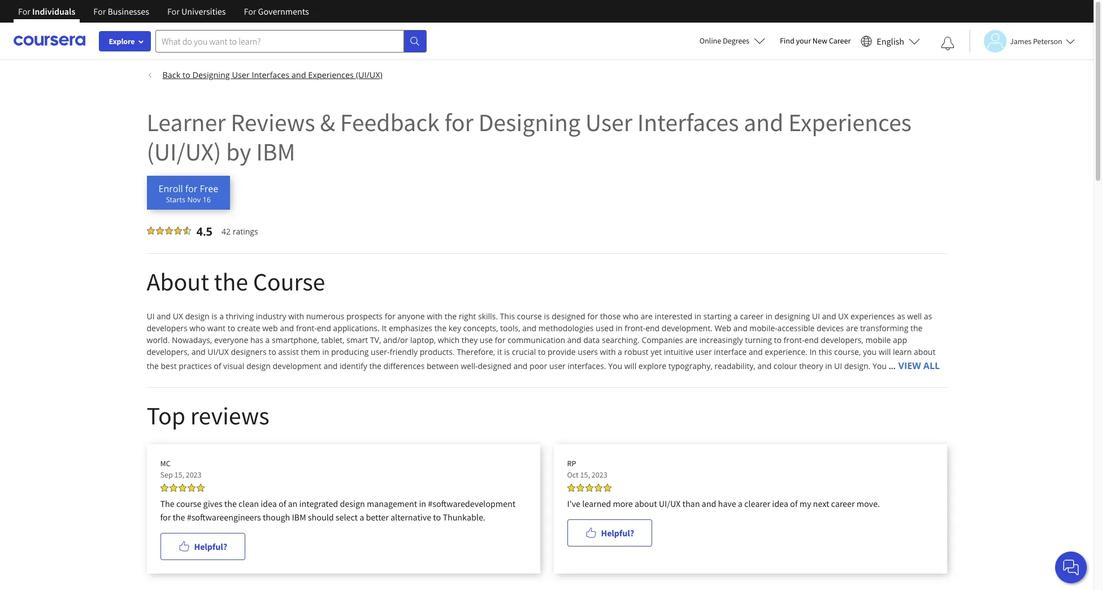 Task type: describe. For each thing, give the bounding box(es) containing it.
0 horizontal spatial with
[[289, 311, 304, 322]]

top reviews
[[147, 400, 269, 432]]

1 horizontal spatial ui
[[813, 311, 821, 322]]

emphasizes
[[389, 323, 433, 334]]

thunkable.
[[443, 512, 486, 523]]

theory
[[800, 361, 824, 372]]

0 vertical spatial will
[[879, 347, 891, 357]]

yet
[[651, 347, 662, 357]]

helpful? for more
[[601, 528, 635, 539]]

which
[[438, 335, 460, 346]]

back
[[163, 70, 181, 80]]

ibm inside the learner reviews & feedback for designing user interfaces and experiences (ui/ux) by ibm
[[256, 136, 295, 167]]

individuals
[[32, 6, 75, 17]]

key
[[449, 323, 461, 334]]

to left assist at the left bottom
[[269, 347, 276, 357]]

designing inside back to designing user interfaces and experiences (ui/ux) link
[[193, 70, 230, 80]]

development
[[273, 361, 322, 372]]

i've
[[568, 498, 581, 510]]

2023 for course
[[186, 470, 202, 480]]

helpful? button for course
[[160, 533, 245, 560]]

they
[[462, 335, 478, 346]]

#softwaredevelopment
[[428, 498, 516, 510]]

2 idea from the left
[[773, 498, 789, 510]]

therefore,
[[457, 347, 496, 357]]

in up the searching.
[[616, 323, 623, 334]]

for for individuals
[[18, 6, 30, 17]]

to inside back to designing user interfaces and experiences (ui/ux) link
[[183, 70, 190, 80]]

0 vertical spatial user
[[696, 347, 712, 357]]

a right have
[[738, 498, 743, 510]]

mc
[[160, 459, 171, 469]]

alternative
[[391, 512, 432, 523]]

identify
[[340, 361, 368, 372]]

between
[[427, 361, 459, 372]]

transforming
[[861, 323, 909, 334]]

english
[[877, 35, 905, 47]]

the left "key"
[[435, 323, 447, 334]]

user inside the learner reviews & feedback for designing user interfaces and experiences (ui/ux) by ibm
[[586, 107, 633, 138]]

new
[[813, 36, 828, 46]]

management
[[367, 498, 417, 510]]

degrees
[[723, 36, 750, 46]]

all
[[924, 360, 940, 372]]

15, for course
[[174, 470, 184, 480]]

designing
[[775, 311, 811, 322]]

tools,
[[501, 323, 521, 334]]

learned
[[583, 498, 611, 510]]

0 vertical spatial interfaces
[[252, 70, 290, 80]]

about
[[147, 266, 209, 297]]

in up mobile-
[[766, 311, 773, 322]]

mc sep 15, 2023
[[160, 459, 202, 480]]

for governments
[[244, 6, 309, 17]]

0 vertical spatial user
[[232, 70, 250, 80]]

smartphone,
[[272, 335, 319, 346]]

well-
[[461, 361, 478, 372]]

of inside ui and ux design is a thriving industry with numerous prospects for anyone with the right skills. this course is designed for those who are interested in starting a career in designing ui and ux experiences as well as developers who want to create web and front-end applications. it emphasizes the key concepts, tools, and methodologies used in front-end development.    web and mobile-accessible devices are transforming the world. nowadays, everyone has a smartphone, tablet, smart tv, and/or laptop, which they use for communication and data searching. companies are increasingly turning to front-end developers, mobile app developers, and ui/ux designers to assist them in producing user-friendly products. therefore, it is crucial to provide users with a robust yet intuitive user interface and experience.   in this course, you will learn about the best practices of visual design development and identify the differences between well-designed and poor user interfaces. you will explore typography, readability, and colour theory in ui design.    you ... view all
[[214, 361, 221, 372]]

used
[[596, 323, 614, 334]]

mobile-
[[750, 323, 778, 334]]

a right starting
[[734, 311, 738, 322]]

move.
[[857, 498, 881, 510]]

coursera image
[[14, 32, 85, 50]]

1 vertical spatial about
[[635, 498, 657, 510]]

course inside the course gives the clean idea of an integrated design management in #softwaredevelopment for the #softwareengineers though ibm should select a better alternative to thunkable.
[[176, 498, 202, 510]]

0 horizontal spatial is
[[212, 311, 217, 322]]

0 horizontal spatial designed
[[478, 361, 512, 372]]

#softwareengineers
[[187, 512, 261, 523]]

2 horizontal spatial of
[[791, 498, 798, 510]]

2 horizontal spatial with
[[600, 347, 616, 357]]

industry
[[256, 311, 286, 322]]

you
[[864, 347, 877, 357]]

chat with us image
[[1063, 559, 1081, 577]]

more
[[613, 498, 633, 510]]

though
[[263, 512, 290, 523]]

explore button
[[99, 31, 151, 51]]

development.
[[662, 323, 713, 334]]

experiences inside back to designing user interfaces and experiences (ui/ux) link
[[308, 70, 354, 80]]

view
[[899, 360, 922, 372]]

4.5
[[197, 224, 213, 239]]

concepts,
[[464, 323, 499, 334]]

interested
[[655, 311, 693, 322]]

interfaces.
[[568, 361, 607, 372]]

explore
[[639, 361, 667, 372]]

clearer
[[745, 498, 771, 510]]

experience.
[[765, 347, 808, 357]]

16
[[203, 195, 211, 205]]

communication
[[508, 335, 566, 346]]

interface
[[714, 347, 747, 357]]

banner navigation
[[9, 0, 318, 31]]

assist
[[278, 347, 299, 357]]

helpful? button for learned
[[568, 520, 653, 547]]

your
[[797, 36, 812, 46]]

for inside the learner reviews & feedback for designing user interfaces and experiences (ui/ux) by ibm
[[445, 107, 474, 138]]

companies
[[642, 335, 684, 346]]

(ui/ux) inside back to designing user interfaces and experiences (ui/ux) link
[[356, 70, 383, 80]]

searching.
[[602, 335, 640, 346]]

for universities
[[167, 6, 226, 17]]

...
[[889, 361, 896, 372]]

0 horizontal spatial will
[[625, 361, 637, 372]]

back to designing user interfaces and experiences (ui/ux) link
[[147, 60, 948, 81]]

0 horizontal spatial end
[[317, 323, 331, 334]]

1 you from the left
[[609, 361, 623, 372]]

tablet,
[[321, 335, 345, 346]]

better
[[366, 512, 389, 523]]

online degrees
[[700, 36, 750, 46]]

peterson
[[1034, 36, 1063, 46]]

1 horizontal spatial front-
[[625, 323, 646, 334]]

in up development. at the bottom right of the page
[[695, 311, 702, 322]]

ui/ux inside ui and ux design is a thriving industry with numerous prospects for anyone with the right skills. this course is designed for those who are interested in starting a career in designing ui and ux experiences as well as developers who want to create web and front-end applications. it emphasizes the key concepts, tools, and methodologies used in front-end development.    web and mobile-accessible devices are transforming the world. nowadays, everyone has a smartphone, tablet, smart tv, and/or laptop, which they use for communication and data searching. companies are increasingly turning to front-end developers, mobile app developers, and ui/ux designers to assist them in producing user-friendly products. therefore, it is crucial to provide users with a robust yet intuitive user interface and experience.   in this course, you will learn about the best practices of visual design development and identify the differences between well-designed and poor user interfaces. you will explore typography, readability, and colour theory in ui design.    you ... view all
[[208, 347, 229, 357]]

enroll for free starts nov 16
[[159, 183, 218, 205]]

starting
[[704, 311, 732, 322]]

0 vertical spatial developers,
[[821, 335, 864, 346]]

for inside the course gives the clean idea of an integrated design management in #softwaredevelopment for the #softwareengineers though ibm should select a better alternative to thunkable.
[[160, 512, 171, 523]]

experiences
[[851, 311, 896, 322]]

differences
[[384, 361, 425, 372]]

starts
[[166, 195, 186, 205]]

for for universities
[[167, 6, 180, 17]]

0 horizontal spatial design
[[185, 311, 210, 322]]

1 vertical spatial ui/ux
[[659, 498, 681, 510]]

explore
[[109, 36, 135, 46]]

design.
[[845, 361, 871, 372]]

What do you want to learn? text field
[[156, 30, 404, 52]]

0 horizontal spatial who
[[190, 323, 205, 334]]

1 horizontal spatial designed
[[552, 311, 586, 322]]

designers
[[231, 347, 267, 357]]

it
[[382, 323, 387, 334]]

1 horizontal spatial is
[[504, 347, 510, 357]]

(ui/ux) inside the learner reviews & feedback for designing user interfaces and experiences (ui/ux) by ibm
[[147, 136, 221, 167]]



Task type: locate. For each thing, give the bounding box(es) containing it.
the up thriving
[[214, 266, 248, 297]]

of left "visual"
[[214, 361, 221, 372]]

chevron left image
[[147, 72, 154, 78]]

in down tablet,
[[323, 347, 329, 357]]

0 horizontal spatial helpful?
[[194, 541, 227, 553]]

the down the
[[173, 512, 185, 523]]

it
[[498, 347, 502, 357]]

0 vertical spatial designing
[[193, 70, 230, 80]]

idea right clearer
[[773, 498, 789, 510]]

who up nowadays, at left
[[190, 323, 205, 334]]

producing
[[331, 347, 369, 357]]

ui up developers
[[147, 311, 155, 322]]

0 vertical spatial helpful?
[[601, 528, 635, 539]]

a right has
[[266, 335, 270, 346]]

free
[[200, 183, 218, 195]]

filled star image
[[156, 227, 164, 235], [174, 227, 182, 235], [160, 484, 168, 492], [178, 484, 186, 492], [586, 484, 594, 492]]

the course gives the clean idea of an integrated design management in #softwaredevelopment for the #softwareengineers though ibm should select a better alternative to thunkable.
[[160, 498, 516, 523]]

1 horizontal spatial ux
[[839, 311, 849, 322]]

0 horizontal spatial idea
[[261, 498, 277, 510]]

0 horizontal spatial course
[[176, 498, 202, 510]]

0 horizontal spatial experiences
[[308, 70, 354, 80]]

interfaces inside the learner reviews & feedback for designing user interfaces and experiences (ui/ux) by ibm
[[638, 107, 739, 138]]

2023 inside "rp oct 15, 2023"
[[592, 470, 608, 480]]

with down the searching.
[[600, 347, 616, 357]]

1 vertical spatial will
[[625, 361, 637, 372]]

1 vertical spatial designing
[[479, 107, 581, 138]]

front- down accessible
[[784, 335, 805, 346]]

end up companies
[[646, 323, 660, 334]]

for for governments
[[244, 6, 256, 17]]

for businesses
[[94, 6, 149, 17]]

design down designers
[[247, 361, 271, 372]]

design
[[185, 311, 210, 322], [247, 361, 271, 372], [340, 498, 365, 510]]

1 horizontal spatial helpful?
[[601, 528, 635, 539]]

2 horizontal spatial end
[[805, 335, 819, 346]]

are down development. at the bottom right of the page
[[686, 335, 698, 346]]

to up experience.
[[775, 335, 782, 346]]

ui/ux down everyone
[[208, 347, 229, 357]]

2 vertical spatial are
[[686, 335, 698, 346]]

anyone
[[398, 311, 425, 322]]

end down numerous
[[317, 323, 331, 334]]

prospects
[[347, 311, 383, 322]]

view all button
[[898, 358, 941, 374]]

a up the want
[[220, 311, 224, 322]]

1 horizontal spatial designing
[[479, 107, 581, 138]]

end up in
[[805, 335, 819, 346]]

1 horizontal spatial as
[[925, 311, 933, 322]]

(ui/ux) up enroll
[[147, 136, 221, 167]]

front- up smartphone,
[[296, 323, 317, 334]]

you left ...
[[873, 361, 887, 372]]

1 horizontal spatial are
[[686, 335, 698, 346]]

0 horizontal spatial ui
[[147, 311, 155, 322]]

the left best
[[147, 361, 159, 372]]

about inside ui and ux design is a thriving industry with numerous prospects for anyone with the right skills. this course is designed for those who are interested in starting a career in designing ui and ux experiences as well as developers who want to create web and front-end applications. it emphasizes the key concepts, tools, and methodologies used in front-end development.    web and mobile-accessible devices are transforming the world. nowadays, everyone has a smartphone, tablet, smart tv, and/or laptop, which they use for communication and data searching. companies are increasingly turning to front-end developers, mobile app developers, and ui/ux designers to assist them in producing user-friendly products. therefore, it is crucial to provide users with a robust yet intuitive user interface and experience.   in this course, you will learn about the best practices of visual design development and identify the differences between well-designed and poor user interfaces. you will explore typography, readability, and colour theory in ui design.    you ... view all
[[914, 347, 936, 357]]

3 for from the left
[[167, 6, 180, 17]]

1 horizontal spatial experiences
[[789, 107, 912, 138]]

front- up the searching.
[[625, 323, 646, 334]]

web
[[263, 323, 278, 334]]

1 vertical spatial developers,
[[147, 347, 189, 357]]

course,
[[835, 347, 862, 357]]

design up select
[[340, 498, 365, 510]]

typography,
[[669, 361, 713, 372]]

ui down the course,
[[835, 361, 843, 372]]

ratings
[[233, 226, 258, 237]]

2 for from the left
[[94, 6, 106, 17]]

ibm inside the course gives the clean idea of an integrated design management in #softwaredevelopment for the #softwareengineers though ibm should select a better alternative to thunkable.
[[292, 512, 306, 523]]

1 vertical spatial course
[[176, 498, 202, 510]]

helpful? for gives
[[194, 541, 227, 553]]

0 horizontal spatial user
[[550, 361, 566, 372]]

in down this
[[826, 361, 833, 372]]

1 vertical spatial career
[[832, 498, 855, 510]]

1 vertical spatial helpful?
[[194, 541, 227, 553]]

1 vertical spatial who
[[190, 323, 205, 334]]

james
[[1011, 36, 1032, 46]]

designed up methodologies at the bottom of the page
[[552, 311, 586, 322]]

0 horizontal spatial (ui/ux)
[[147, 136, 221, 167]]

increasingly
[[700, 335, 744, 346]]

a down the searching.
[[618, 347, 623, 357]]

2 15, from the left
[[581, 470, 590, 480]]

2 horizontal spatial front-
[[784, 335, 805, 346]]

career right next on the right bottom
[[832, 498, 855, 510]]

2023 for learned
[[592, 470, 608, 480]]

1 vertical spatial user
[[550, 361, 566, 372]]

users
[[578, 347, 598, 357]]

0 vertical spatial are
[[641, 311, 653, 322]]

half faded star image
[[183, 227, 191, 235]]

james peterson button
[[970, 30, 1076, 52]]

0 horizontal spatial developers,
[[147, 347, 189, 357]]

methodologies
[[539, 323, 594, 334]]

about up view all button
[[914, 347, 936, 357]]

who
[[623, 311, 639, 322], [190, 323, 205, 334]]

&
[[320, 107, 335, 138]]

for left universities
[[167, 6, 180, 17]]

0 horizontal spatial of
[[214, 361, 221, 372]]

helpful? button down #softwareengineers
[[160, 533, 245, 560]]

0 horizontal spatial helpful? button
[[160, 533, 245, 560]]

15, right sep at left bottom
[[174, 470, 184, 480]]

0 vertical spatial ibm
[[256, 136, 295, 167]]

who right those
[[623, 311, 639, 322]]

as right well
[[925, 311, 933, 322]]

ui/ux left than at bottom
[[659, 498, 681, 510]]

1 horizontal spatial interfaces
[[638, 107, 739, 138]]

nowadays,
[[172, 335, 212, 346]]

the up "key"
[[445, 311, 457, 322]]

1 for from the left
[[18, 6, 30, 17]]

to up everyone
[[228, 323, 235, 334]]

of left an
[[279, 498, 286, 510]]

1 horizontal spatial (ui/ux)
[[356, 70, 383, 80]]

tv,
[[370, 335, 381, 346]]

for for businesses
[[94, 6, 106, 17]]

idea up the though
[[261, 498, 277, 510]]

0 horizontal spatial about
[[635, 498, 657, 510]]

for left businesses
[[94, 6, 106, 17]]

is right it on the bottom left
[[504, 347, 510, 357]]

will down robust
[[625, 361, 637, 372]]

in inside the course gives the clean idea of an integrated design management in #softwaredevelopment for the #softwareengineers though ibm should select a better alternative to thunkable.
[[419, 498, 426, 510]]

helpful? button
[[568, 520, 653, 547], [160, 533, 245, 560]]

sep
[[160, 470, 173, 480]]

about
[[914, 347, 936, 357], [635, 498, 657, 510]]

1 vertical spatial ibm
[[292, 512, 306, 523]]

the
[[160, 498, 175, 510]]

user down provide
[[550, 361, 566, 372]]

1 ux from the left
[[173, 311, 183, 322]]

0 horizontal spatial you
[[609, 361, 623, 372]]

15, inside "rp oct 15, 2023"
[[581, 470, 590, 480]]

0 vertical spatial about
[[914, 347, 936, 357]]

developers, up best
[[147, 347, 189, 357]]

is up methodologies at the bottom of the page
[[544, 311, 550, 322]]

to right back
[[183, 70, 190, 80]]

laptop,
[[411, 335, 436, 346]]

thriving
[[226, 311, 254, 322]]

1 vertical spatial designed
[[478, 361, 512, 372]]

0 horizontal spatial front-
[[296, 323, 317, 334]]

1 horizontal spatial user
[[586, 107, 633, 138]]

15, right oct
[[581, 470, 590, 480]]

app
[[894, 335, 908, 346]]

next
[[814, 498, 830, 510]]

to right alternative
[[433, 512, 441, 523]]

my
[[800, 498, 812, 510]]

in up alternative
[[419, 498, 426, 510]]

the down user-
[[370, 361, 382, 372]]

experiences
[[308, 70, 354, 80], [789, 107, 912, 138]]

are right devices
[[847, 323, 859, 334]]

data
[[584, 335, 600, 346]]

1 horizontal spatial end
[[646, 323, 660, 334]]

1 vertical spatial design
[[247, 361, 271, 372]]

1 15, from the left
[[174, 470, 184, 480]]

1 horizontal spatial design
[[247, 361, 271, 372]]

is
[[212, 311, 217, 322], [544, 311, 550, 322], [504, 347, 510, 357]]

designed
[[552, 311, 586, 322], [478, 361, 512, 372]]

(ui/ux)
[[356, 70, 383, 80], [147, 136, 221, 167]]

15, for learned
[[581, 470, 590, 480]]

colour
[[774, 361, 798, 372]]

ibm down an
[[292, 512, 306, 523]]

devices
[[817, 323, 845, 334]]

1 horizontal spatial of
[[279, 498, 286, 510]]

rp oct 15, 2023
[[568, 459, 608, 480]]

james peterson
[[1011, 36, 1063, 46]]

learner
[[147, 107, 226, 138]]

1 as from the left
[[898, 311, 906, 322]]

should
[[308, 512, 334, 523]]

0 horizontal spatial interfaces
[[252, 70, 290, 80]]

products.
[[420, 347, 455, 357]]

a inside the course gives the clean idea of an integrated design management in #softwaredevelopment for the #softwareengineers though ibm should select a better alternative to thunkable.
[[360, 512, 364, 523]]

robust
[[625, 347, 649, 357]]

career inside ui and ux design is a thriving industry with numerous prospects for anyone with the right skills. this course is designed for those who are interested in starting a career in designing ui and ux experiences as well as developers who want to create web and front-end applications. it emphasizes the key concepts, tools, and methodologies used in front-end development.    web and mobile-accessible devices are transforming the world. nowadays, everyone has a smartphone, tablet, smart tv, and/or laptop, which they use for communication and data searching. companies are increasingly turning to front-end developers, mobile app developers, and ui/ux designers to assist them in producing user-friendly products. therefore, it is crucial to provide users with a robust yet intuitive user interface and experience.   in this course, you will learn about the best practices of visual design development and identify the differences between well-designed and poor user interfaces. you will explore typography, readability, and colour theory in ui design.    you ... view all
[[741, 311, 764, 322]]

0 vertical spatial design
[[185, 311, 210, 322]]

2 horizontal spatial is
[[544, 311, 550, 322]]

2 you from the left
[[873, 361, 887, 372]]

for left governments
[[244, 6, 256, 17]]

a right select
[[360, 512, 364, 523]]

friendly
[[390, 347, 418, 357]]

and inside the learner reviews & feedback for designing user interfaces and experiences (ui/ux) by ibm
[[744, 107, 784, 138]]

0 vertical spatial course
[[517, 311, 542, 322]]

2 2023 from the left
[[592, 470, 608, 480]]

of inside the course gives the clean idea of an integrated design management in #softwaredevelopment for the #softwareengineers though ibm should select a better alternative to thunkable.
[[279, 498, 286, 510]]

reviews
[[231, 107, 315, 138]]

2023 inside mc sep 15, 2023
[[186, 470, 202, 480]]

1 vertical spatial interfaces
[[638, 107, 739, 138]]

helpful? down more
[[601, 528, 635, 539]]

is up the want
[[212, 311, 217, 322]]

helpful?
[[601, 528, 635, 539], [194, 541, 227, 553]]

2 horizontal spatial ui
[[835, 361, 843, 372]]

0 horizontal spatial designing
[[193, 70, 230, 80]]

provide
[[548, 347, 576, 357]]

0 horizontal spatial user
[[232, 70, 250, 80]]

best
[[161, 361, 177, 372]]

to down the communication
[[538, 347, 546, 357]]

course right the
[[176, 498, 202, 510]]

2 vertical spatial design
[[340, 498, 365, 510]]

accessible
[[778, 323, 815, 334]]

top
[[147, 400, 186, 432]]

the down well
[[911, 323, 923, 334]]

integrated
[[299, 498, 338, 510]]

2 horizontal spatial design
[[340, 498, 365, 510]]

ux up developers
[[173, 311, 183, 322]]

filled star image
[[147, 227, 155, 235], [165, 227, 173, 235], [169, 484, 177, 492], [187, 484, 195, 492], [197, 484, 204, 492], [568, 484, 575, 492], [577, 484, 584, 492], [595, 484, 603, 492], [604, 484, 612, 492]]

will down 'mobile'
[[879, 347, 891, 357]]

0 vertical spatial (ui/ux)
[[356, 70, 383, 80]]

helpful? button down learned at the right
[[568, 520, 653, 547]]

will
[[879, 347, 891, 357], [625, 361, 637, 372]]

1 vertical spatial experiences
[[789, 107, 912, 138]]

designed down it on the bottom left
[[478, 361, 512, 372]]

poor
[[530, 361, 548, 372]]

idea inside the course gives the clean idea of an integrated design management in #softwaredevelopment for the #softwareengineers though ibm should select a better alternative to thunkable.
[[261, 498, 277, 510]]

2 horizontal spatial are
[[847, 323, 859, 334]]

user
[[696, 347, 712, 357], [550, 361, 566, 372]]

to inside the course gives the clean idea of an integrated design management in #softwaredevelopment for the #softwareengineers though ibm should select a better alternative to thunkable.
[[433, 512, 441, 523]]

1 horizontal spatial career
[[832, 498, 855, 510]]

about the course
[[147, 266, 325, 297]]

are left "interested"
[[641, 311, 653, 322]]

4 for from the left
[[244, 6, 256, 17]]

2 ux from the left
[[839, 311, 849, 322]]

governments
[[258, 6, 309, 17]]

with right the anyone
[[427, 311, 443, 322]]

an
[[288, 498, 298, 510]]

about right more
[[635, 498, 657, 510]]

the up #softwareengineers
[[224, 498, 237, 510]]

0 vertical spatial career
[[741, 311, 764, 322]]

career
[[741, 311, 764, 322], [832, 498, 855, 510]]

ui and ux design is a thriving industry with numerous prospects for anyone with the right skills. this course is designed for those who are interested in starting a career in designing ui and ux experiences as well as developers who want to create web and front-end applications. it emphasizes the key concepts, tools, and methodologies used in front-end development.    web and mobile-accessible devices are transforming the world. nowadays, everyone has a smartphone, tablet, smart tv, and/or laptop, which they use for communication and data searching. companies are increasingly turning to front-end developers, mobile app developers, and ui/ux designers to assist them in producing user-friendly products. therefore, it is crucial to provide users with a robust yet intuitive user interface and experience.   in this course, you will learn about the best practices of visual design development and identify the differences between well-designed and poor user interfaces. you will explore typography, readability, and colour theory in ui design.    you ... view all
[[147, 311, 940, 372]]

reviews
[[191, 400, 269, 432]]

0 vertical spatial who
[[623, 311, 639, 322]]

2 as from the left
[[925, 311, 933, 322]]

1 idea from the left
[[261, 498, 277, 510]]

2023 right sep at left bottom
[[186, 470, 202, 480]]

(ui/ux) up the feedback
[[356, 70, 383, 80]]

0 horizontal spatial 15,
[[174, 470, 184, 480]]

with up smartphone,
[[289, 311, 304, 322]]

0 horizontal spatial as
[[898, 311, 906, 322]]

experiences inside the learner reviews & feedback for designing user interfaces and experiences (ui/ux) by ibm
[[789, 107, 912, 138]]

1 vertical spatial (ui/ux)
[[147, 136, 221, 167]]

helpful? down #softwareengineers
[[194, 541, 227, 553]]

show notifications image
[[942, 37, 955, 50]]

designing right back
[[193, 70, 230, 80]]

15, inside mc sep 15, 2023
[[174, 470, 184, 480]]

1 horizontal spatial idea
[[773, 498, 789, 510]]

user up typography,
[[696, 347, 712, 357]]

designing down back to designing user interfaces and experiences (ui/ux) link
[[479, 107, 581, 138]]

0 horizontal spatial career
[[741, 311, 764, 322]]

designing inside the learner reviews & feedback for designing user interfaces and experiences (ui/ux) by ibm
[[479, 107, 581, 138]]

ibm right by at top
[[256, 136, 295, 167]]

developers, up the course,
[[821, 335, 864, 346]]

design up the want
[[185, 311, 210, 322]]

right
[[459, 311, 476, 322]]

for
[[445, 107, 474, 138], [185, 183, 198, 195], [385, 311, 396, 322], [588, 311, 598, 322], [495, 335, 506, 346], [160, 512, 171, 523]]

you down the searching.
[[609, 361, 623, 372]]

0 horizontal spatial ux
[[173, 311, 183, 322]]

developers,
[[821, 335, 864, 346], [147, 347, 189, 357]]

career up mobile-
[[741, 311, 764, 322]]

english button
[[857, 23, 925, 59]]

with
[[289, 311, 304, 322], [427, 311, 443, 322], [600, 347, 616, 357]]

for left the individuals at the top of page
[[18, 6, 30, 17]]

for inside enroll for free starts nov 16
[[185, 183, 198, 195]]

1 horizontal spatial about
[[914, 347, 936, 357]]

turning
[[746, 335, 773, 346]]

1 horizontal spatial developers,
[[821, 335, 864, 346]]

course right this
[[517, 311, 542, 322]]

2023 right oct
[[592, 470, 608, 480]]

course
[[253, 266, 325, 297]]

1 horizontal spatial helpful? button
[[568, 520, 653, 547]]

as left well
[[898, 311, 906, 322]]

1 horizontal spatial 2023
[[592, 470, 608, 480]]

1 vertical spatial are
[[847, 323, 859, 334]]

0 vertical spatial ui/ux
[[208, 347, 229, 357]]

front-
[[296, 323, 317, 334], [625, 323, 646, 334], [784, 335, 805, 346]]

None search field
[[156, 30, 427, 52]]

of left my
[[791, 498, 798, 510]]

ux up devices
[[839, 311, 849, 322]]

design inside the course gives the clean idea of an integrated design management in #softwaredevelopment for the #softwareengineers though ibm should select a better alternative to thunkable.
[[340, 498, 365, 510]]

1 horizontal spatial you
[[873, 361, 887, 372]]

1 horizontal spatial ui/ux
[[659, 498, 681, 510]]

42 ratings
[[222, 226, 258, 237]]

course inside ui and ux design is a thriving industry with numerous prospects for anyone with the right skills. this course is designed for those who are interested in starting a career in designing ui and ux experiences as well as developers who want to create web and front-end applications. it emphasizes the key concepts, tools, and methodologies used in front-end development.    web and mobile-accessible devices are transforming the world. nowadays, everyone has a smartphone, tablet, smart tv, and/or laptop, which they use for communication and data searching. companies are increasingly turning to front-end developers, mobile app developers, and ui/ux designers to assist them in producing user-friendly products. therefore, it is crucial to provide users with a robust yet intuitive user interface and experience.   in this course, you will learn about the best practices of visual design development and identify the differences between well-designed and poor user interfaces. you will explore typography, readability, and colour theory in ui design.    you ... view all
[[517, 311, 542, 322]]

feedback
[[340, 107, 440, 138]]

for individuals
[[18, 6, 75, 17]]

1 2023 from the left
[[186, 470, 202, 480]]

career
[[830, 36, 851, 46]]

than
[[683, 498, 700, 510]]

1 horizontal spatial who
[[623, 311, 639, 322]]

1 vertical spatial user
[[586, 107, 633, 138]]

for
[[18, 6, 30, 17], [94, 6, 106, 17], [167, 6, 180, 17], [244, 6, 256, 17]]

of
[[214, 361, 221, 372], [279, 498, 286, 510], [791, 498, 798, 510]]

select
[[336, 512, 358, 523]]

them
[[301, 347, 320, 357]]

ui up devices
[[813, 311, 821, 322]]

1 horizontal spatial with
[[427, 311, 443, 322]]

find your new career link
[[775, 34, 857, 48]]

1 horizontal spatial course
[[517, 311, 542, 322]]

0 horizontal spatial 2023
[[186, 470, 202, 480]]

0 horizontal spatial are
[[641, 311, 653, 322]]



Task type: vqa. For each thing, say whether or not it's contained in the screenshot.
idea
yes



